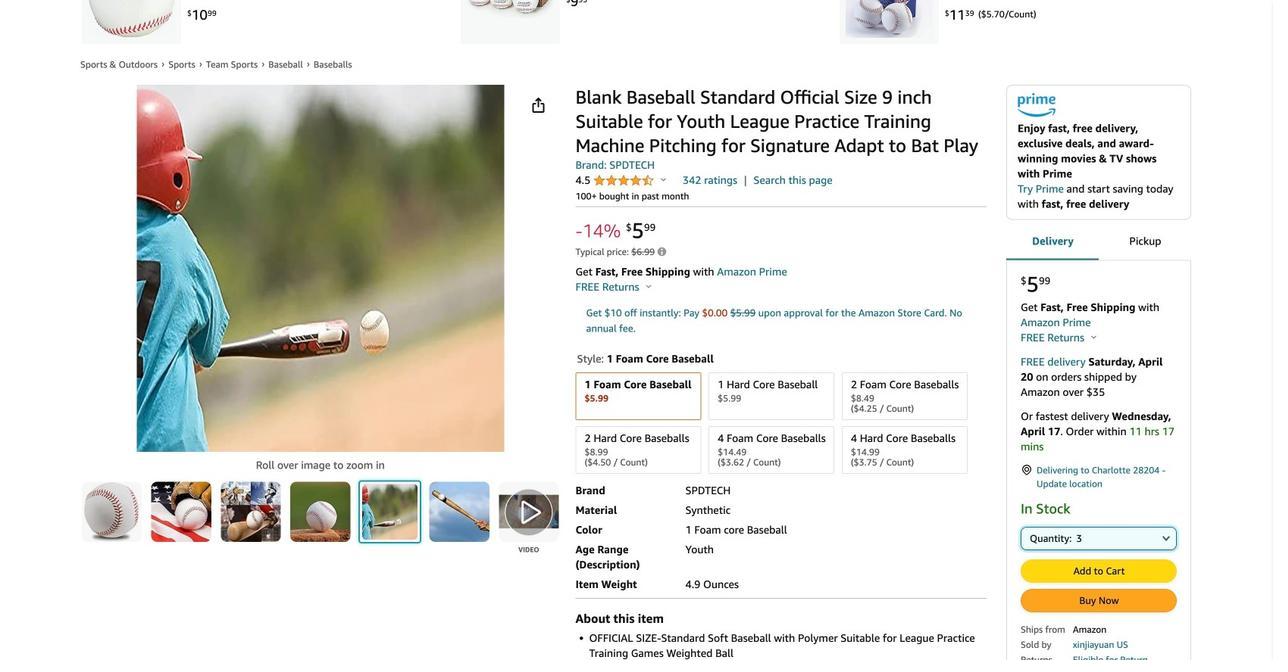 Task type: vqa. For each thing, say whether or not it's contained in the screenshot.
the leftmost popover image
yes



Task type: locate. For each thing, give the bounding box(es) containing it.
1 vertical spatial popover image
[[646, 285, 652, 288]]

option group
[[571, 370, 987, 478]]

1 horizontal spatial popover image
[[661, 178, 666, 182]]

dropdown image
[[1163, 536, 1170, 542]]

list
[[68, 0, 1205, 44]]

0 vertical spatial popover image
[[661, 178, 666, 182]]

learn more about amazon pricing and savings image
[[657, 248, 667, 258]]

amazon prime logo image
[[1018, 93, 1056, 121]]

popover image
[[661, 178, 666, 182], [646, 285, 652, 288]]

None submit
[[82, 483, 142, 543], [151, 483, 211, 543], [221, 483, 281, 543], [290, 483, 350, 543], [360, 483, 420, 543], [429, 483, 489, 543], [499, 483, 559, 543], [1022, 561, 1176, 583], [1022, 590, 1176, 612], [82, 483, 142, 543], [151, 483, 211, 543], [221, 483, 281, 543], [290, 483, 350, 543], [360, 483, 420, 543], [429, 483, 489, 543], [499, 483, 559, 543], [1022, 561, 1176, 583], [1022, 590, 1176, 612]]

tab list
[[1007, 222, 1192, 262]]

0 horizontal spatial popover image
[[646, 285, 652, 288]]



Task type: describe. For each thing, give the bounding box(es) containing it.
rawlings | official league recreational use practice baseballs | olb3 | youth/8u | 3 count image
[[467, 0, 554, 38]]

jiobolion baseballs standard size leather covered unmarked suitable for training and practice hard sphere for american league image
[[846, 0, 933, 38]]

popover image
[[1092, 335, 1097, 339]]

premium quality blank leather baseball | unmarked, regulation size & weight | ideal for autographs, arts & crafts, souvenirs, image
[[88, 0, 175, 38]]



